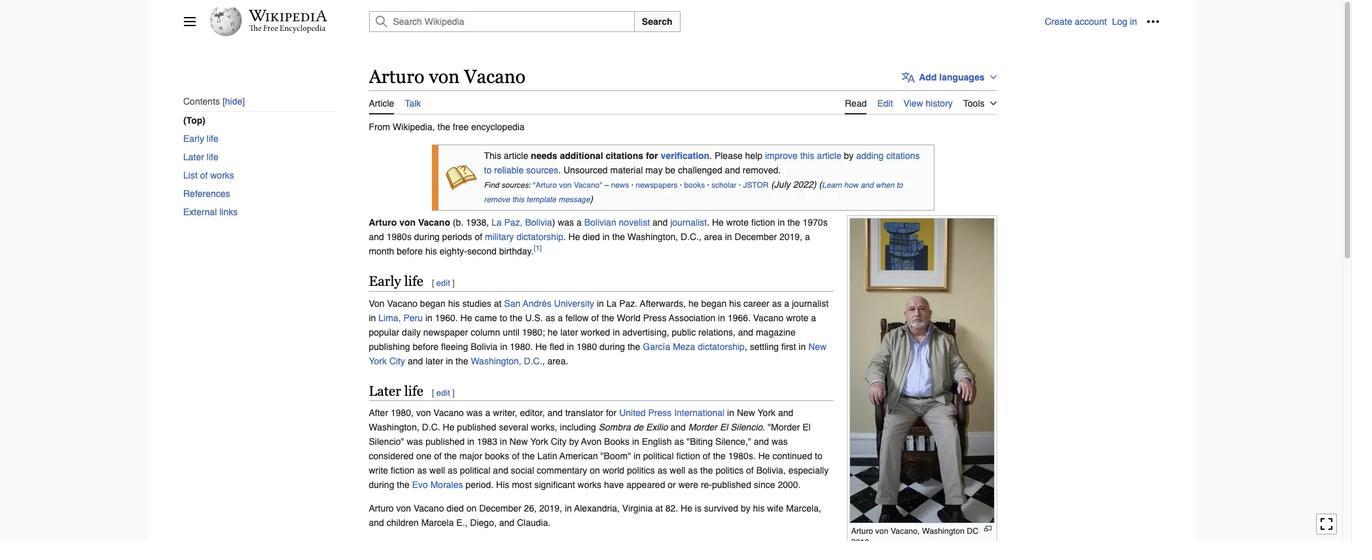 Task type: describe. For each thing, give the bounding box(es) containing it.
0 horizontal spatial later
[[183, 152, 204, 163]]

4 · from the left
[[739, 181, 741, 190]]

fiction inside . he wrote fiction in the 1970s and 1980s during periods of
[[751, 217, 775, 228]]

1 horizontal spatial bolivia
[[525, 217, 552, 228]]

and down daily
[[408, 356, 423, 366]]

create account log in
[[1045, 16, 1137, 27]]

von inside . unsourced material may be challenged and removed. find sources: "arturo von vacano" – news · newspapers · books · scholar · jstor
[[559, 181, 572, 190]]

vacano,
[[891, 526, 920, 536]]

] for early life
[[452, 278, 455, 288]]

month
[[369, 246, 394, 256]]

united press international link
[[619, 408, 725, 419]]

log in link
[[1112, 16, 1137, 27]]

adding
[[856, 151, 884, 161]]

his inside in la paz. afterwards, he began his career as a journalist in
[[729, 298, 741, 309]]

el inside . "morder el silencio" was published in 1983 in new york city by avon books in english as "biting silence," and was considered one of the major books of the latin american "boom" in political fiction of the 1980s.  he continued to write fiction as well as political and social commentary on world politics as well as the politics of bolivia, especially during the
[[803, 422, 811, 433]]

newspapers
[[636, 181, 678, 190]]

new inside . "morder el silencio" was published in 1983 in new york city by avon books in english as "biting silence," and was considered one of the major books of the latin american "boom" in political fiction of the 1980s.  he continued to write fiction as well as political and social commentary on world politics as well as the politics of bolivia, especially during the
[[510, 437, 528, 447]]

lima, peru link
[[379, 313, 423, 323]]

new york city link
[[369, 341, 827, 366]]

marcela,
[[786, 504, 821, 514]]

public
[[672, 327, 696, 337]]

news link
[[611, 181, 629, 190]]

york inside . "morder el silencio" was published in 1983 in new york city by avon books in english as "biting silence," and was considered one of the major books of the latin american "boom" in political fiction of the 1980s.  he continued to write fiction as well as political and social commentary on world politics as well as the politics of bolivia, especially during the
[[530, 437, 548, 447]]

by inside . "morder el silencio" was published in 1983 in new york city by avon books in english as "biting silence," and was considered one of the major books of the latin american "boom" in political fiction of the 1980s.  he continued to write fiction as well as political and social commentary on world politics as well as the politics of bolivia, especially during the
[[569, 437, 579, 447]]

arturo for arturo von vacano, washington dc 2010
[[851, 526, 873, 536]]

1966.
[[728, 313, 751, 323]]

world
[[603, 466, 625, 476]]

improve
[[765, 151, 798, 161]]

1 vertical spatial dictatorship
[[698, 341, 745, 352]]

on inside arturo von vacano died on december 26, 2019, in alexandria, virginia at 82. he is survived by his wife marcela, and children marcela e., diego, and claudia.
[[466, 504, 477, 514]]

was left writer,
[[466, 408, 483, 419]]

2010
[[851, 537, 869, 541]]

the down fleeing
[[456, 356, 468, 366]]

and up the his
[[493, 466, 508, 476]]

the inside . he wrote fiction in the 1970s and 1980s during periods of
[[788, 217, 800, 228]]

la inside in la paz. afterwards, he began his career as a journalist in
[[607, 298, 617, 309]]

[ edit ] for later life
[[432, 388, 455, 398]]

united
[[619, 408, 646, 419]]

washington, for published
[[369, 422, 419, 433]]

0 horizontal spatial for
[[606, 408, 617, 419]]

military dictatorship
[[485, 231, 563, 242]]

published inside in new york and washington, d.c. he published several works, including
[[457, 422, 496, 433]]

in down fleeing
[[446, 356, 453, 366]]

as inside in la paz. afterwards, he began his career as a journalist in
[[772, 298, 782, 309]]

jstor link
[[743, 181, 769, 190]]

vacano inside in 1960. he came to the u.s. as a fellow of the world press association in 1966. vacano wrote a popular daily newspaper column until 1980; he later worked in advertising, public relations, and magazine publishing before fleeing bolivia in 1980. he fled in 1980 during the
[[753, 313, 784, 323]]

works inside "arturo von vacano" element
[[578, 480, 602, 491]]

read
[[845, 98, 867, 108]]

( july 2022 )
[[771, 179, 817, 190]]

he down studies
[[461, 313, 472, 323]]

before inside in 1960. he came to the u.s. as a fellow of the world press association in 1966. vacano wrote a popular daily newspaper column until 1980; he later worked in advertising, public relations, and magazine publishing before fleeing bolivia in 1980. he fled in 1980 during the
[[413, 341, 439, 352]]

1 vertical spatial political
[[460, 466, 491, 476]]

american
[[560, 451, 598, 462]]

please help improve this article by
[[712, 151, 856, 161]]

in right peru
[[425, 313, 433, 323]]

fullscreen image
[[1320, 518, 1333, 531]]

1980s
[[387, 231, 412, 242]]

1980.
[[510, 341, 533, 352]]

the down advertising,
[[628, 341, 640, 352]]

0 vertical spatial this
[[800, 151, 815, 161]]

. inside . he wrote fiction in the 1970s and 1980s during periods of
[[707, 217, 710, 228]]

sombra de exilio and morder el silencio
[[599, 422, 763, 433]]

began inside in la paz. afterwards, he began his career as a journalist in
[[701, 298, 727, 309]]

links
[[219, 207, 237, 218]]

2 vertical spatial fiction
[[391, 466, 415, 476]]

period.
[[466, 480, 494, 491]]

the left evo at bottom
[[397, 480, 410, 491]]

marcela
[[421, 518, 454, 528]]

as down one on the bottom of the page
[[417, 466, 427, 476]]

the down silence,"
[[713, 451, 726, 462]]

december inside . he died in the washington, d.c., area in december 2019, a month before his eighty-second birthday.
[[735, 231, 777, 242]]

external links
[[183, 207, 237, 218]]

edit for later life
[[436, 388, 450, 398]]

wrote inside . he wrote fiction in the 1970s and 1980s during periods of
[[726, 217, 749, 228]]

learn how and when to remove this template message
[[484, 181, 903, 204]]

evo morales period. his most significant works have appeared or were re-published since 2000.
[[412, 480, 801, 491]]

"arturo
[[533, 181, 557, 190]]

of up social
[[512, 451, 520, 462]]

san
[[504, 298, 521, 309]]

including
[[560, 422, 596, 433]]

arturo von vacano (b. 1938, la paz, bolivia ) was a bolivian novelist and journalist
[[369, 217, 707, 228]]

and left children
[[369, 518, 384, 528]]

new inside in new york and washington, d.c. he published several works, including
[[737, 408, 755, 419]]

second
[[467, 246, 497, 256]]

1 el from the left
[[720, 422, 728, 433]]

avon
[[581, 437, 602, 447]]

1 vertical spatial press
[[648, 408, 672, 419]]

books
[[604, 437, 630, 447]]

of down 1980s. on the bottom of the page
[[746, 466, 754, 476]]

von right 1980, on the bottom of page
[[416, 408, 431, 419]]

at inside arturo von vacano died on december 26, 2019, in alexandria, virginia at 82. he is survived by his wife marcela, and children marcela e., diego, and claudia.
[[655, 504, 663, 514]]

vacano inside arturo von vacano died on december 26, 2019, in alexandria, virginia at 82. he is survived by his wife marcela, and children marcela e., diego, and claudia.
[[414, 504, 444, 514]]

arturo for arturo von vacano
[[369, 66, 424, 87]]

later life inside "arturo von vacano" element
[[369, 383, 423, 399]]

english
[[642, 437, 672, 447]]

2 vertical spatial published
[[712, 480, 751, 491]]

0 vertical spatial la
[[492, 217, 502, 228]]

verification
[[661, 151, 710, 161]]

arturo for arturo von vacano died on december 26, 2019, in alexandria, virginia at 82. he is survived by his wife marcela, and children marcela e., diego, and claudia.
[[369, 504, 394, 514]]

when
[[876, 181, 894, 190]]

military
[[485, 231, 514, 242]]

] for later life
[[452, 388, 455, 398]]

the left free at the top left of page
[[438, 122, 450, 132]]

in up relations,
[[718, 313, 725, 323]]

in up washington, d.c. link
[[500, 341, 507, 352]]

and down 'silencio'
[[754, 437, 769, 447]]

silence,"
[[715, 437, 751, 447]]

0 vertical spatial for
[[646, 151, 658, 161]]

[ for later life
[[432, 388, 434, 398]]

in right fled
[[567, 341, 574, 352]]

in right "boom"
[[634, 451, 641, 462]]

references link
[[183, 185, 336, 203]]

vacano up encyclopedia
[[464, 66, 526, 87]]

the up worked
[[602, 313, 614, 323]]

personal tools navigation
[[1045, 11, 1163, 32]]

his inside . he died in the washington, d.c., area in december 2019, a month before his eighty-second birthday.
[[425, 246, 437, 256]]

of down "biting
[[703, 451, 711, 462]]

von for arturo von vacano died on december 26, 2019, in alexandria, virginia at 82. he is survived by his wife marcela, and children marcela e., diego, and claudia.
[[396, 504, 411, 514]]

early life inside "early life" link
[[183, 134, 218, 144]]

log in and more options image
[[1146, 15, 1160, 28]]

before inside . he died in the washington, d.c., area in december 2019, a month before his eighty-second birthday.
[[397, 246, 423, 256]]

vacano left (b.
[[418, 217, 450, 228]]

the free encyclopedia image
[[249, 25, 326, 33]]

von for arturo von vacano
[[429, 66, 460, 87]]

books inside . unsourced material may be challenged and removed. find sources: "arturo von vacano" – news · newspapers · books · scholar · jstor
[[684, 181, 705, 190]]

"morder
[[768, 422, 800, 433]]

until
[[503, 327, 520, 337]]

washington, inside . he died in the washington, d.c., area in december 2019, a month before his eighty-second birthday.
[[628, 231, 678, 242]]

books link
[[684, 181, 705, 190]]

from wikipedia, the free encyclopedia
[[369, 122, 525, 132]]

his up '1960.'
[[448, 298, 460, 309]]

in right 'area'
[[725, 231, 732, 242]]

1980s.
[[728, 451, 756, 462]]

in down bolivian
[[603, 231, 610, 242]]

bolivian
[[584, 217, 616, 228]]

. unsourced material may be challenged and removed. find sources: "arturo von vacano" – news · newspapers · books · scholar · jstor
[[484, 165, 781, 190]]

in right first at the right bottom of the page
[[799, 341, 806, 352]]

bolivia inside in 1960. he came to the u.s. as a fellow of the world press association in 1966. vacano wrote a popular daily newspaper column until 1980; he later worked in advertising, public relations, and magazine publishing before fleeing bolivia in 1980. he fled in 1980 during the
[[471, 341, 498, 352]]

edit for early life
[[436, 278, 450, 288]]

"arturo von vacano" link
[[533, 181, 602, 190]]

december inside arturo von vacano died on december 26, 2019, in alexandria, virginia at 82. he is survived by his wife marcela, and children marcela e., diego, and claudia.
[[479, 504, 521, 514]]

diego,
[[470, 518, 497, 528]]

morales
[[430, 480, 463, 491]]

as up morales
[[448, 466, 457, 476]]

in right 1983
[[500, 437, 507, 447]]

journalist link
[[670, 217, 707, 228]]

adding citations to reliable sources
[[484, 151, 920, 176]]

2019, inside . he died in the washington, d.c., area in december 2019, a month before his eighty-second birthday.
[[780, 231, 802, 242]]

d.c. for ,
[[524, 356, 542, 366]]

2 politics from the left
[[716, 466, 744, 476]]

especially
[[788, 466, 829, 476]]

in down the world at bottom
[[613, 327, 620, 337]]

after 1980, von vacano was a writer, editor, and translator for united press international
[[369, 408, 725, 419]]

lima, peru
[[379, 313, 423, 323]]

. he wrote fiction in the 1970s and 1980s during periods of
[[369, 217, 828, 242]]

vacano right 1980, on the bottom of page
[[434, 408, 464, 419]]

(b.
[[453, 217, 464, 228]]

arturo for arturo von vacano (b. 1938, la paz, bolivia ) was a bolivian novelist and journalist
[[369, 217, 397, 228]]

city inside 'new york city'
[[389, 356, 405, 366]]

and right novelist link
[[653, 217, 668, 228]]

arturo von vacano died on december 26, 2019, in alexandria, virginia at 82. he is survived by his wife marcela, and children marcela e., diego, and claudia.
[[369, 504, 821, 528]]

periods
[[442, 231, 472, 242]]

. for as
[[763, 422, 765, 433]]

be
[[665, 165, 676, 176]]

fellow
[[565, 313, 589, 323]]

paz,
[[504, 217, 523, 228]]

add languages
[[919, 72, 985, 82]]

26,
[[524, 504, 537, 514]]

needs
[[531, 151, 557, 161]]

he inside arturo von vacano died on december 26, 2019, in alexandria, virginia at 82. he is survived by his wife marcela, and children marcela e., diego, and claudia.
[[681, 504, 692, 514]]

later life link
[[183, 148, 336, 167]]

newspapers link
[[636, 181, 678, 190]]

edit link for later life
[[436, 388, 450, 398]]

2 vertical spatial )
[[552, 217, 555, 228]]

0 horizontal spatial later
[[426, 356, 443, 366]]

2 article from the left
[[817, 151, 842, 161]]

read link
[[845, 90, 867, 114]]

history
[[926, 98, 953, 108]]

city inside . "morder el silencio" was published in 1983 in new york city by avon books in english as "biting silence," and was considered one of the major books of the latin american "boom" in political fiction of the 1980s.  he continued to write fiction as well as political and social commentary on world politics as well as the politics of bolivia, especially during the
[[551, 437, 567, 447]]

of right list
[[200, 170, 207, 181]]

garcía meza dictatorship , settling first in
[[643, 341, 808, 352]]

to inside learn how and when to remove this template message
[[897, 181, 903, 190]]

as up were
[[688, 466, 698, 476]]

children
[[387, 518, 419, 528]]

wrote inside in 1960. he came to the u.s. as a fellow of the world press association in 1966. vacano wrote a popular daily newspaper column until 1980; he later worked in advertising, public relations, and magazine publishing before fleeing bolivia in 1980. he fled in 1980 during the
[[786, 313, 809, 323]]

from
[[369, 122, 390, 132]]

von for arturo von vacano, washington dc 2010
[[876, 526, 889, 536]]

1 article from the left
[[504, 151, 528, 161]]

1 vertical spatial ,
[[542, 356, 545, 366]]

to inside adding citations to reliable sources
[[484, 165, 492, 176]]

view
[[904, 98, 923, 108]]

edit link
[[877, 90, 893, 113]]

daily
[[402, 327, 421, 337]]

silencio"
[[369, 437, 404, 447]]

by inside arturo von vacano died on december 26, 2019, in alexandria, virginia at 82. he is survived by his wife marcela, and children marcela e., diego, and claudia.
[[741, 504, 751, 514]]

language progressive image
[[902, 71, 915, 84]]

0 vertical spatial ,
[[745, 341, 747, 352]]

and up the works,
[[547, 408, 563, 419]]

( for (
[[817, 179, 822, 190]]

view history link
[[904, 90, 953, 113]]

was down message
[[558, 217, 574, 228]]

in right university
[[597, 298, 604, 309]]

and inside learn how and when to remove this template message
[[861, 181, 874, 190]]

. for birthday.
[[563, 231, 566, 242]]

scholar
[[712, 181, 737, 190]]

the left the major
[[444, 451, 457, 462]]

1 politics from the left
[[627, 466, 655, 476]]

to inside in 1960. he came to the u.s. as a fellow of the world press association in 1966. vacano wrote a popular daily newspaper column until 1980; he later worked in advertising, public relations, and magazine publishing before fleeing bolivia in 1980. he fled in 1980 during the
[[500, 313, 507, 323]]

2 well from the left
[[670, 466, 686, 476]]

came
[[475, 313, 497, 323]]

the inside . he died in the washington, d.c., area in december 2019, a month before his eighty-second birthday.
[[612, 231, 625, 242]]

. left the please
[[710, 151, 712, 161]]

of inside in 1960. he came to the u.s. as a fellow of the world press association in 1966. vacano wrote a popular daily newspaper column until 1980; he later worked in advertising, public relations, and magazine publishing before fleeing bolivia in 1980. he fled in 1980 during the
[[591, 313, 599, 323]]

york inside in new york and washington, d.c. he published several works, including
[[758, 408, 776, 419]]

was up one on the bottom of the page
[[407, 437, 423, 447]]



Task type: vqa. For each thing, say whether or not it's contained in the screenshot.
Personal tools element
no



Task type: locate. For each thing, give the bounding box(es) containing it.
1 horizontal spatial political
[[643, 451, 674, 462]]

died up "e.,"
[[447, 504, 464, 514]]

1 vertical spatial bolivia
[[471, 341, 498, 352]]

von inside arturo von vacano, washington dc 2010
[[876, 526, 889, 536]]

0 horizontal spatial began
[[420, 298, 446, 309]]

1 vertical spatial later
[[426, 356, 443, 366]]

and inside . he wrote fiction in the 1970s and 1980s during periods of
[[369, 231, 384, 242]]

1 horizontal spatial washington,
[[471, 356, 521, 366]]

0 vertical spatial wrote
[[726, 217, 749, 228]]

0 vertical spatial books
[[684, 181, 705, 190]]

help
[[745, 151, 763, 161]]

, left area.
[[542, 356, 545, 366]]

york
[[369, 356, 387, 366], [758, 408, 776, 419], [530, 437, 548, 447]]

[
[[432, 278, 434, 288], [432, 388, 434, 398]]

several
[[499, 422, 528, 433]]

0 vertical spatial [
[[432, 278, 434, 288]]

arturo von vacano, washington dc 2010
[[851, 526, 979, 541]]

1 vertical spatial on
[[466, 504, 477, 514]]

died inside . he died in the washington, d.c., area in december 2019, a month before his eighty-second birthday.
[[583, 231, 600, 242]]

( right jstor link
[[771, 179, 774, 190]]

magazine
[[756, 327, 796, 337]]

create
[[1045, 16, 1072, 27]]

reliable
[[494, 165, 524, 176]]

and right diego,
[[499, 518, 515, 528]]

he inside in 1960. he came to the u.s. as a fellow of the world press association in 1966. vacano wrote a popular daily newspaper column until 1980; he later worked in advertising, public relations, and magazine publishing before fleeing bolivia in 1980. he fled in 1980 during the
[[548, 327, 558, 337]]

d.c. for he
[[422, 422, 440, 433]]

washington, up silencio"
[[369, 422, 419, 433]]

1 horizontal spatial wrote
[[786, 313, 809, 323]]

[1] link
[[534, 243, 542, 253]]

early inside "arturo von vacano" element
[[369, 273, 401, 289]]

1 vertical spatial works
[[578, 480, 602, 491]]

he left fled
[[535, 341, 547, 352]]

citations inside adding citations to reliable sources
[[886, 151, 920, 161]]

1 well from the left
[[429, 466, 445, 476]]

von up the from wikipedia, the free encyclopedia
[[429, 66, 460, 87]]

0 vertical spatial city
[[389, 356, 405, 366]]

well up or
[[670, 466, 686, 476]]

2 vertical spatial new
[[510, 437, 528, 447]]

article up reliable
[[504, 151, 528, 161]]

he inside in la paz. afterwards, he began his career as a journalist in
[[689, 298, 699, 309]]

this
[[484, 151, 501, 161]]

arturo inside arturo von vacano, washington dc 2010
[[851, 526, 873, 536]]

edit link for early life
[[436, 278, 450, 288]]

list
[[183, 170, 197, 181]]

arturo von vacano main content
[[364, 59, 1160, 541]]

journalist up d.c.,
[[670, 217, 707, 228]]

before
[[397, 246, 423, 256], [413, 341, 439, 352]]

as down sombra de exilio and morder el silencio
[[675, 437, 684, 447]]

1983
[[477, 437, 497, 447]]

later down 'fellow'
[[560, 327, 578, 337]]

a inside in la paz. afterwards, he began his career as a journalist in
[[784, 298, 789, 309]]

washington, inside in new york and washington, d.c. he published several works, including
[[369, 422, 419, 433]]

1 [ edit ] from the top
[[432, 278, 455, 288]]

1 horizontal spatial died
[[583, 231, 600, 242]]

in inside . he wrote fiction in the 1970s and 1980s during periods of
[[778, 217, 785, 228]]

advertising,
[[623, 327, 669, 337]]

0 vertical spatial journalist
[[670, 217, 707, 228]]

0 vertical spatial at
[[494, 298, 502, 309]]

city down publishing
[[389, 356, 405, 366]]

1 horizontal spatial york
[[530, 437, 548, 447]]

translator
[[565, 408, 604, 419]]

at left 82.
[[655, 504, 663, 514]]

2 vertical spatial york
[[530, 437, 548, 447]]

early
[[183, 134, 204, 144], [369, 273, 401, 289]]

d.c.
[[524, 356, 542, 366], [422, 422, 440, 433]]

Search search field
[[353, 11, 1045, 32]]

removed.
[[743, 165, 781, 176]]

published up the survived
[[712, 480, 751, 491]]

since
[[754, 480, 775, 491]]

1 horizontal spatial 2019,
[[780, 231, 802, 242]]

von for arturo von vacano (b. 1938, la paz, bolivia ) was a bolivian novelist and journalist
[[399, 217, 416, 228]]

0 vertical spatial december
[[735, 231, 777, 242]]

)
[[813, 179, 817, 190], [590, 194, 593, 204], [552, 217, 555, 228]]

and up 'month'
[[369, 231, 384, 242]]

in down the de on the bottom left of the page
[[632, 437, 639, 447]]

fiction down "biting
[[676, 451, 700, 462]]

his inside arturo von vacano died on december 26, 2019, in alexandria, virginia at 82. he is survived by his wife marcela, and children marcela e., diego, and claudia.
[[753, 504, 765, 514]]

2 edit link from the top
[[436, 388, 450, 398]]

1 vertical spatial by
[[569, 437, 579, 447]]

1 vertical spatial he
[[548, 327, 558, 337]]

. inside . "morder el silencio" was published in 1983 in new york city by avon books in english as "biting silence," and was considered one of the major books of the latin american "boom" in political fiction of the 1980s.  he continued to write fiction as well as political and social commentary on world politics as well as the politics of bolivia, especially during the
[[763, 422, 765, 433]]

washington, for area.
[[471, 356, 521, 366]]

2019, inside arturo von vacano died on december 26, 2019, in alexandria, virginia at 82. he is survived by his wife marcela, and children marcela e., diego, and claudia.
[[539, 504, 562, 514]]

1 vertical spatial )
[[590, 194, 593, 204]]

2 ] from the top
[[452, 388, 455, 398]]

arturo von vacano element
[[369, 114, 997, 541]]

0 vertical spatial later
[[183, 152, 204, 163]]

1960.
[[435, 313, 458, 323]]

2 horizontal spatial )
[[813, 179, 817, 190]]

to inside . "morder el silencio" was published in 1983 in new york city by avon books in english as "biting silence," and was considered one of the major books of the latin american "boom" in political fiction of the 1980s.  he continued to write fiction as well as political and social commentary on world politics as well as the politics of bolivia, especially during the
[[815, 451, 823, 462]]

press
[[643, 313, 667, 323], [648, 408, 672, 419]]

von inside arturo von vacano died on december 26, 2019, in alexandria, virginia at 82. he is survived by his wife marcela, and children marcela e., diego, and claudia.
[[396, 504, 411, 514]]

1 vertical spatial journalist
[[792, 298, 829, 309]]

of down 1938,
[[475, 231, 482, 242]]

the left 1970s
[[788, 217, 800, 228]]

0 horizontal spatial (
[[771, 179, 774, 190]]

2 el from the left
[[803, 422, 811, 433]]

in inside personal tools navigation
[[1130, 16, 1137, 27]]

0 vertical spatial political
[[643, 451, 674, 462]]

vacano up magazine at the right bottom of the page
[[753, 313, 784, 323]]

the
[[438, 122, 450, 132], [788, 217, 800, 228], [612, 231, 625, 242], [510, 313, 523, 323], [602, 313, 614, 323], [628, 341, 640, 352], [456, 356, 468, 366], [444, 451, 457, 462], [522, 451, 535, 462], [713, 451, 726, 462], [700, 466, 713, 476], [397, 480, 410, 491]]

1 ] from the top
[[452, 278, 455, 288]]

during inside . he wrote fiction in the 1970s and 1980s during periods of
[[414, 231, 440, 242]]

0 vertical spatial washington,
[[628, 231, 678, 242]]

1 edit from the top
[[436, 278, 450, 288]]

washington,
[[628, 231, 678, 242], [471, 356, 521, 366], [369, 422, 419, 433]]

1 horizontal spatial on
[[590, 466, 600, 476]]

washington
[[922, 526, 965, 536]]

unsourced
[[563, 165, 608, 176]]

sombra
[[599, 422, 631, 433]]

2 horizontal spatial during
[[600, 341, 625, 352]]

association
[[669, 313, 716, 323]]

0 horizontal spatial works
[[210, 170, 234, 181]]

wikipedia,
[[393, 122, 435, 132]]

1 vertical spatial [
[[432, 388, 434, 398]]

later life up 1980, on the bottom of page
[[369, 383, 423, 399]]

0 vertical spatial edit
[[436, 278, 450, 288]]

alexandria,
[[574, 504, 620, 514]]

2 [ edit ] from the top
[[432, 388, 455, 398]]

0 vertical spatial york
[[369, 356, 387, 366]]

during down write
[[369, 480, 394, 491]]

he left is
[[681, 504, 692, 514]]

san andrés university link
[[504, 298, 594, 309]]

settling
[[750, 341, 779, 352]]

politics down 1980s. on the bottom of the page
[[716, 466, 744, 476]]

arturo
[[369, 66, 424, 87], [369, 217, 397, 228], [369, 504, 394, 514], [851, 526, 873, 536]]

he inside . he died in the washington, d.c., area in december 2019, a month before his eighty-second birthday.
[[569, 231, 580, 242]]

. inside . unsourced material may be challenged and removed. find sources: "arturo von vacano" – news · newspapers · books · scholar · jstor
[[558, 165, 561, 176]]

during down worked
[[600, 341, 625, 352]]

0 horizontal spatial at
[[494, 298, 502, 309]]

2 began from the left
[[701, 298, 727, 309]]

0 horizontal spatial dictatorship
[[517, 231, 563, 242]]

) down the template
[[552, 217, 555, 228]]

external links link
[[183, 203, 336, 221]]

( for ( july 2022 )
[[771, 179, 774, 190]]

1 · from the left
[[631, 181, 634, 190]]

morder
[[688, 422, 717, 433]]

1 horizontal spatial he
[[689, 298, 699, 309]]

later inside in 1960. he came to the u.s. as a fellow of the world press association in 1966. vacano wrote a popular daily newspaper column until 1980; he later worked in advertising, public relations, and magazine publishing before fleeing bolivia in 1980. he fled in 1980 during the
[[560, 327, 578, 337]]

books inside . "morder el silencio" was published in 1983 in new york city by avon books in english as "biting silence," and was considered one of the major books of the latin american "boom" in political fiction of the 1980s.  he continued to write fiction as well as political and social commentary on world politics as well as the politics of bolivia, especially during the
[[485, 451, 509, 462]]

bolivia down 'column'
[[471, 341, 498, 352]]

dictatorship down relations,
[[698, 341, 745, 352]]

the down novelist link
[[612, 231, 625, 242]]

· right books link on the top right
[[707, 181, 709, 190]]

wikipedia image
[[248, 10, 327, 22]]

2 · from the left
[[680, 181, 682, 190]]

0 horizontal spatial new
[[510, 437, 528, 447]]

0 horizontal spatial )
[[552, 217, 555, 228]]

2 edit from the top
[[436, 388, 450, 398]]

1 vertical spatial edit
[[436, 388, 450, 398]]

find
[[484, 181, 499, 190]]

1 vertical spatial [ edit ]
[[432, 388, 455, 398]]

1 horizontal spatial new
[[737, 408, 755, 419]]

1 began from the left
[[420, 298, 446, 309]]

during
[[414, 231, 440, 242], [600, 341, 625, 352], [369, 480, 394, 491]]

0 horizontal spatial fiction
[[391, 466, 415, 476]]

. for ·
[[558, 165, 561, 176]]

1 horizontal spatial during
[[414, 231, 440, 242]]

learn how and when to remove this template message link
[[484, 181, 903, 204]]

0 vertical spatial [ edit ]
[[432, 278, 455, 288]]

york inside 'new york city'
[[369, 356, 387, 366]]

0 horizontal spatial article
[[504, 151, 528, 161]]

wife
[[767, 504, 784, 514]]

view history
[[904, 98, 953, 108]]

bolivia up "military dictatorship" link
[[525, 217, 552, 228]]

1 horizontal spatial city
[[551, 437, 567, 447]]

works inside list of works link
[[210, 170, 234, 181]]

arturo up children
[[369, 504, 394, 514]]

1 vertical spatial early
[[369, 273, 401, 289]]

e.,
[[456, 518, 468, 528]]

in la paz. afterwards, he began his career as a journalist in
[[369, 298, 829, 323]]

he inside . "morder el silencio" was published in 1983 in new york city by avon books in english as "biting silence," and was considered one of the major books of the latin american "boom" in political fiction of the 1980s.  he continued to write fiction as well as political and social commentary on world politics as well as the politics of bolivia, especially during the
[[758, 451, 770, 462]]

early life down (top)
[[183, 134, 218, 144]]

fiction down considered
[[391, 466, 415, 476]]

d.c. up one on the bottom of the page
[[422, 422, 440, 433]]

he inside . he wrote fiction in the 1970s and 1980s during periods of
[[712, 217, 724, 228]]

list of works link
[[183, 167, 336, 185]]

article
[[369, 98, 394, 108]]

) left learn
[[813, 179, 817, 190]]

la paz, bolivia link
[[492, 217, 552, 228]]

and down 1966. on the right of page
[[738, 327, 753, 337]]

during inside in 1960. he came to the u.s. as a fellow of the world press association in 1966. vacano wrote a popular daily newspaper column until 1980; he later worked in advertising, public relations, and magazine publishing before fleeing bolivia in 1980. he fled in 1980 during the
[[600, 341, 625, 352]]

published inside . "morder el silencio" was published in 1983 in new york city by avon books in english as "biting silence," and was considered one of the major books of the latin american "boom" in political fiction of the 1980s.  he continued to write fiction as well as political and social commentary on world politics as well as the politics of bolivia, especially during the
[[426, 437, 465, 447]]

2 vertical spatial by
[[741, 504, 751, 514]]

von up children
[[396, 504, 411, 514]]

to down this
[[484, 165, 492, 176]]

2 citations from the left
[[886, 151, 920, 161]]

arturo von vacano
[[369, 66, 526, 87]]

published up 1983
[[457, 422, 496, 433]]

1 vertical spatial wrote
[[786, 313, 809, 323]]

1 vertical spatial city
[[551, 437, 567, 447]]

0 horizontal spatial el
[[720, 422, 728, 433]]

1 horizontal spatial early life
[[369, 273, 423, 289]]

1 vertical spatial fiction
[[676, 451, 700, 462]]

0 horizontal spatial early
[[183, 134, 204, 144]]

el right "morder at right bottom
[[803, 422, 811, 433]]

0 vertical spatial )
[[813, 179, 817, 190]]

meza
[[673, 341, 695, 352]]

to right when
[[897, 181, 903, 190]]

von up 1980s
[[399, 217, 416, 228]]

0 vertical spatial new
[[808, 341, 827, 352]]

0 vertical spatial bolivia
[[525, 217, 552, 228]]

menu image
[[183, 15, 196, 28]]

0 vertical spatial press
[[643, 313, 667, 323]]

d.c. inside in new york and washington, d.c. he published several works, including
[[422, 422, 440, 433]]

1 vertical spatial 2019,
[[539, 504, 562, 514]]

popular
[[369, 327, 399, 337]]

later inside "arturo von vacano" element
[[369, 383, 401, 399]]

0 horizontal spatial this
[[512, 195, 524, 204]]

on up "e.,"
[[466, 504, 477, 514]]

a
[[577, 217, 582, 228], [805, 231, 810, 242], [784, 298, 789, 309], [558, 313, 563, 323], [811, 313, 816, 323], [485, 408, 490, 419]]

july
[[774, 179, 791, 190]]

writer,
[[493, 408, 517, 419]]

0 vertical spatial fiction
[[751, 217, 775, 228]]

0 horizontal spatial city
[[389, 356, 405, 366]]

3 · from the left
[[707, 181, 709, 190]]

the up re-
[[700, 466, 713, 476]]

1 vertical spatial december
[[479, 504, 521, 514]]

press down afterwards,
[[643, 313, 667, 323]]

was down "morder at right bottom
[[772, 437, 788, 447]]

in up 'silencio'
[[727, 408, 734, 419]]

. inside . he died in the washington, d.c., area in december 2019, a month before his eighty-second birthday.
[[563, 231, 566, 242]]

this inside learn how and when to remove this template message
[[512, 195, 524, 204]]

arturo inside arturo von vacano died on december 26, 2019, in alexandria, virginia at 82. he is survived by his wife marcela, and children marcela e., diego, and claudia.
[[369, 504, 394, 514]]

edit link down eighty-
[[436, 278, 450, 288]]

2 vertical spatial during
[[369, 480, 394, 491]]

de
[[633, 422, 644, 433]]

von
[[369, 298, 385, 309]]

. down arturo von vacano (b. 1938, la paz, bolivia ) was a bolivian novelist and journalist
[[563, 231, 566, 242]]

survived
[[704, 504, 738, 514]]

at left san on the left bottom
[[494, 298, 502, 309]]

press inside in 1960. he came to the u.s. as a fellow of the world press association in 1966. vacano wrote a popular daily newspaper column until 1980; he later worked in advertising, public relations, and magazine publishing before fleeing bolivia in 1980. he fled in 1980 during the
[[643, 313, 667, 323]]

of right one on the bottom of the page
[[434, 451, 442, 462]]

this
[[800, 151, 815, 161], [512, 195, 524, 204]]

1 horizontal spatial la
[[607, 298, 617, 309]]

bolivia,
[[756, 466, 786, 476]]

2 ( from the left
[[817, 179, 822, 190]]

in right log
[[1130, 16, 1137, 27]]

his left wife
[[753, 504, 765, 514]]

in down 'von'
[[369, 313, 376, 323]]

died inside arturo von vacano died on december 26, 2019, in alexandria, virginia at 82. he is survived by his wife marcela, and children marcela e., diego, and claudia.
[[447, 504, 464, 514]]

one
[[416, 451, 432, 462]]

or
[[668, 480, 676, 491]]

0 vertical spatial died
[[583, 231, 600, 242]]

d.c. down '1980.'
[[524, 356, 542, 366]]

on inside . "morder el silencio" was published in 1983 in new york city by avon books in english as "biting silence," and was considered one of the major books of the latin american "boom" in political fiction of the 1980s.  he continued to write fiction as well as political and social commentary on world politics as well as the politics of bolivia, especially during the
[[590, 466, 600, 476]]

the down san on the left bottom
[[510, 313, 523, 323]]

1 vertical spatial early life
[[369, 273, 423, 289]]

log
[[1112, 16, 1128, 27]]

fiction
[[751, 217, 775, 228], [676, 451, 700, 462], [391, 466, 415, 476]]

0 horizontal spatial early life
[[183, 134, 218, 144]]

0 horizontal spatial politics
[[627, 466, 655, 476]]

vacano up 'lima, peru' link
[[387, 298, 418, 309]]

1 horizontal spatial fiction
[[676, 451, 700, 462]]

international
[[674, 408, 725, 419]]

early down (top)
[[183, 134, 204, 144]]

and down united press international link
[[671, 422, 686, 433]]

he up morales
[[443, 422, 455, 433]]

0 vertical spatial dictatorship
[[517, 231, 563, 242]]

1 horizontal spatial december
[[735, 231, 777, 242]]

2 horizontal spatial by
[[844, 151, 854, 161]]

d.c.,
[[681, 231, 702, 242]]

1 vertical spatial york
[[758, 408, 776, 419]]

died down bolivian link
[[583, 231, 600, 242]]

0 vertical spatial by
[[844, 151, 854, 161]]

( right 2022
[[817, 179, 822, 190]]

citations
[[606, 151, 643, 161], [886, 151, 920, 161]]

2000.
[[778, 480, 801, 491]]

books down 1983
[[485, 451, 509, 462]]

in left 1970s
[[778, 217, 785, 228]]

early life inside "arturo von vacano" element
[[369, 273, 423, 289]]

0 horizontal spatial d.c.
[[422, 422, 440, 433]]

later life inside later life link
[[183, 152, 218, 163]]

0 vertical spatial ]
[[452, 278, 455, 288]]

the up social
[[522, 451, 535, 462]]

and later in the washington, d.c. , area.
[[405, 356, 568, 366]]

and up "morder at right bottom
[[778, 408, 794, 419]]

at
[[494, 298, 502, 309], [655, 504, 663, 514]]

–
[[605, 181, 609, 190]]

he up fled
[[548, 327, 558, 337]]

as inside in 1960. he came to the u.s. as a fellow of the world press association in 1966. vacano wrote a popular daily newspaper column until 1980; he later worked in advertising, public relations, and magazine publishing before fleeing bolivia in 1980. he fled in 1980 during the
[[546, 313, 555, 323]]

0 vertical spatial before
[[397, 246, 423, 256]]

0 horizontal spatial 2019,
[[539, 504, 562, 514]]

account
[[1075, 16, 1107, 27]]

as right career
[[772, 298, 782, 309]]

washington, down novelist link
[[628, 231, 678, 242]]

2022
[[793, 179, 813, 190]]

journalist inside in la paz. afterwards, he began his career as a journalist in
[[792, 298, 829, 309]]

tools
[[963, 98, 985, 108]]

1 horizontal spatial (
[[817, 179, 822, 190]]

2 horizontal spatial fiction
[[751, 217, 775, 228]]

arturo up article link
[[369, 66, 424, 87]]

as up appeared
[[658, 466, 667, 476]]

1 edit link from the top
[[436, 278, 450, 288]]

1 horizontal spatial by
[[741, 504, 751, 514]]

1 horizontal spatial politics
[[716, 466, 744, 476]]

andrés
[[523, 298, 552, 309]]

in up the major
[[467, 437, 474, 447]]

0 horizontal spatial journalist
[[670, 217, 707, 228]]

2 [ from the top
[[432, 388, 434, 398]]

1 citations from the left
[[606, 151, 643, 161]]

1 vertical spatial died
[[447, 504, 464, 514]]

during right 1980s
[[414, 231, 440, 242]]

published up one on the bottom of the page
[[426, 437, 465, 447]]

[ edit ] for early life
[[432, 278, 455, 288]]

he up 'area'
[[712, 217, 724, 228]]

Search Wikipedia search field
[[369, 11, 635, 32]]

[ for early life
[[432, 278, 434, 288]]

1 [ from the top
[[432, 278, 434, 288]]

article
[[504, 151, 528, 161], [817, 151, 842, 161]]

new inside 'new york city'
[[808, 341, 827, 352]]

social
[[511, 466, 534, 476]]

early life up 'von'
[[369, 273, 423, 289]]

in inside in new york and washington, d.c. he published several works, including
[[727, 408, 734, 419]]

2019, down the ( july 2022 )
[[780, 231, 802, 242]]

of inside . he wrote fiction in the 1970s and 1980s during periods of
[[475, 231, 482, 242]]

von vacano began his studies at san andrés university
[[369, 298, 594, 309]]

university
[[554, 298, 594, 309]]

and inside in 1960. he came to the u.s. as a fellow of the world press association in 1966. vacano wrote a popular daily newspaper column until 1980; he later worked in advertising, public relations, and magazine publishing before fleeing bolivia in 1980. he fled in 1980 during the
[[738, 327, 753, 337]]

he inside in new york and washington, d.c. he published several works, including
[[443, 422, 455, 433]]

and inside . unsourced material may be challenged and removed. find sources: "arturo von vacano" – news · newspapers · books · scholar · jstor
[[725, 165, 740, 176]]

1 horizontal spatial journalist
[[792, 298, 829, 309]]

a inside . he died in the washington, d.c., area in december 2019, a month before his eighty-second birthday.
[[805, 231, 810, 242]]

fleeing
[[441, 341, 468, 352]]

studies
[[462, 298, 491, 309]]

politics
[[627, 466, 655, 476], [716, 466, 744, 476]]

languages
[[939, 72, 985, 82]]

1 ( from the left
[[771, 179, 774, 190]]

1 vertical spatial d.c.
[[422, 422, 440, 433]]

0 vertical spatial early life
[[183, 134, 218, 144]]

in inside arturo von vacano died on december 26, 2019, in alexandria, virginia at 82. he is survived by his wife marcela, and children marcela e., diego, and claudia.
[[565, 504, 572, 514]]

most
[[512, 480, 532, 491]]

[ edit ] down eighty-
[[432, 278, 455, 288]]

as down san andrés university link
[[546, 313, 555, 323]]

during inside . "morder el silencio" was published in 1983 in new york city by avon books in english as "biting silence," and was considered one of the major books of the latin american "boom" in political fiction of the 1980s.  he continued to write fiction as well as political and social commentary on world politics as well as the politics of bolivia, especially during the
[[369, 480, 394, 491]]

free
[[453, 122, 469, 132]]

0 horizontal spatial on
[[466, 504, 477, 514]]

new up 'silencio'
[[737, 408, 755, 419]]

1 horizontal spatial began
[[701, 298, 727, 309]]

wrote up magazine at the right bottom of the page
[[786, 313, 809, 323]]

and inside in new york and washington, d.c. he published several works, including
[[778, 408, 794, 419]]

this down sources:
[[512, 195, 524, 204]]

and down the please
[[725, 165, 740, 176]]

challenged
[[678, 165, 722, 176]]

) down vacano"
[[590, 194, 593, 204]]

additional
[[560, 151, 603, 161]]



